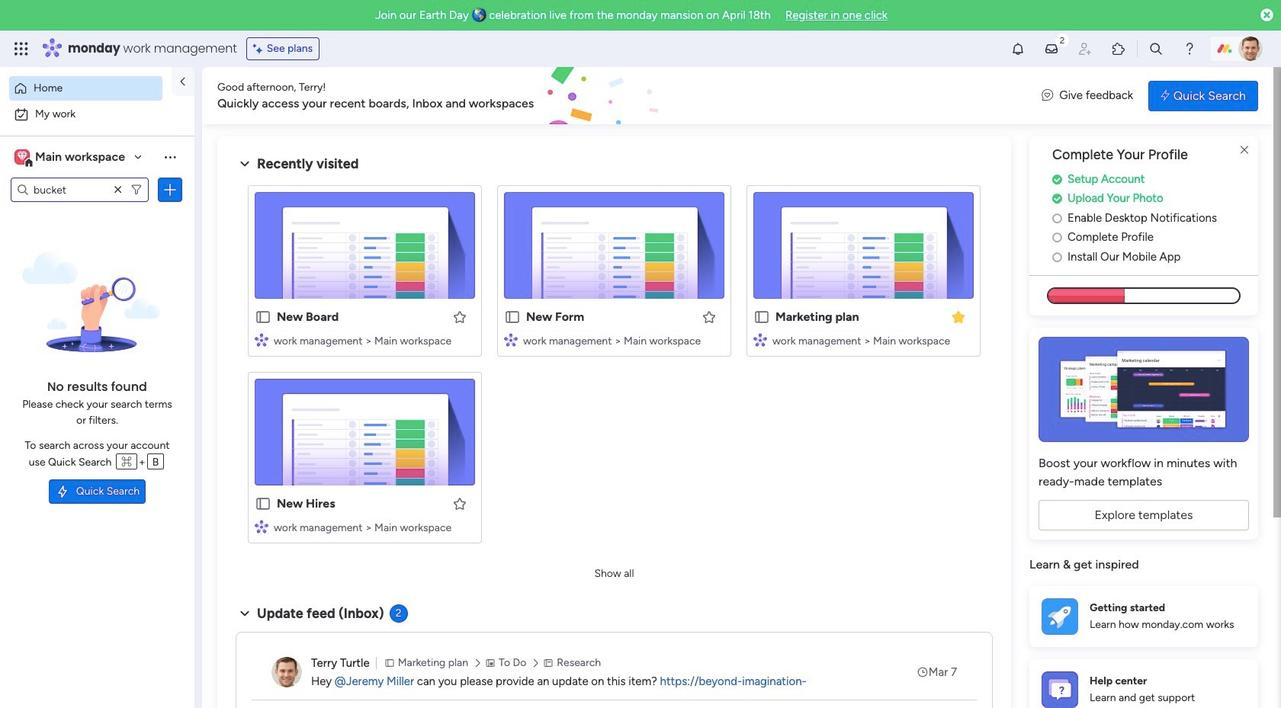 Task type: locate. For each thing, give the bounding box(es) containing it.
dapulse x slim image
[[1236, 141, 1254, 159]]

see plans image
[[253, 40, 267, 57]]

1 vertical spatial check circle image
[[1053, 193, 1063, 205]]

select product image
[[14, 41, 29, 56]]

component image
[[255, 333, 269, 347], [504, 333, 518, 347], [255, 520, 269, 534]]

0 vertical spatial circle o image
[[1053, 213, 1063, 224]]

1 option from the top
[[9, 76, 163, 101]]

1 vertical spatial terry turtle image
[[272, 658, 302, 688]]

close recently visited image
[[236, 155, 254, 173]]

v2 bolt switch image
[[1161, 87, 1170, 104]]

0 vertical spatial option
[[9, 76, 163, 101]]

workspace image
[[14, 149, 30, 166], [17, 149, 27, 166]]

public board image
[[255, 309, 272, 326], [504, 309, 521, 326], [754, 309, 771, 326], [255, 496, 272, 513]]

check circle image
[[1053, 174, 1063, 185], [1053, 193, 1063, 205]]

help center element
[[1030, 660, 1259, 709]]

filters image
[[130, 184, 143, 196]]

terry turtle image
[[1239, 37, 1264, 61], [272, 658, 302, 688]]

1 vertical spatial option
[[9, 102, 185, 127]]

1 horizontal spatial terry turtle image
[[1239, 37, 1264, 61]]

notifications image
[[1011, 41, 1026, 56]]

0 horizontal spatial terry turtle image
[[272, 658, 302, 688]]

Search in workspace field
[[32, 181, 109, 199]]

2 element
[[390, 605, 408, 623]]

0 vertical spatial check circle image
[[1053, 174, 1063, 185]]

add to favorites image
[[452, 309, 468, 325], [702, 309, 717, 325], [452, 496, 468, 512]]

workspace options image
[[163, 149, 178, 165]]

2 check circle image from the top
[[1053, 193, 1063, 205]]

1 workspace image from the left
[[14, 149, 30, 166]]

2 workspace image from the left
[[17, 149, 27, 166]]

help image
[[1183, 41, 1198, 56]]

0 vertical spatial terry turtle image
[[1239, 37, 1264, 61]]

circle o image
[[1053, 213, 1063, 224], [1053, 232, 1063, 244]]

1 vertical spatial circle o image
[[1053, 232, 1063, 244]]

option
[[9, 76, 163, 101], [9, 102, 185, 127]]



Task type: vqa. For each thing, say whether or not it's contained in the screenshot.
for on the right bottom of page
no



Task type: describe. For each thing, give the bounding box(es) containing it.
circle o image
[[1053, 252, 1063, 263]]

getting started element
[[1030, 587, 1259, 648]]

workspace selection element
[[14, 148, 127, 168]]

1 check circle image from the top
[[1053, 174, 1063, 185]]

clear search image
[[111, 182, 126, 198]]

search everything image
[[1149, 41, 1164, 56]]

2 option from the top
[[9, 102, 185, 127]]

templates image image
[[1044, 337, 1245, 443]]

v2 user feedback image
[[1042, 87, 1054, 104]]

quick search results list box
[[236, 173, 993, 562]]

1 circle o image from the top
[[1053, 213, 1063, 224]]

close update feed (inbox) image
[[236, 605, 254, 623]]

update feed image
[[1045, 41, 1060, 56]]

remove from favorites image
[[951, 309, 967, 325]]

2 image
[[1056, 31, 1070, 48]]

2 circle o image from the top
[[1053, 232, 1063, 244]]

options image
[[163, 182, 178, 198]]

monday marketplace image
[[1112, 41, 1127, 56]]



